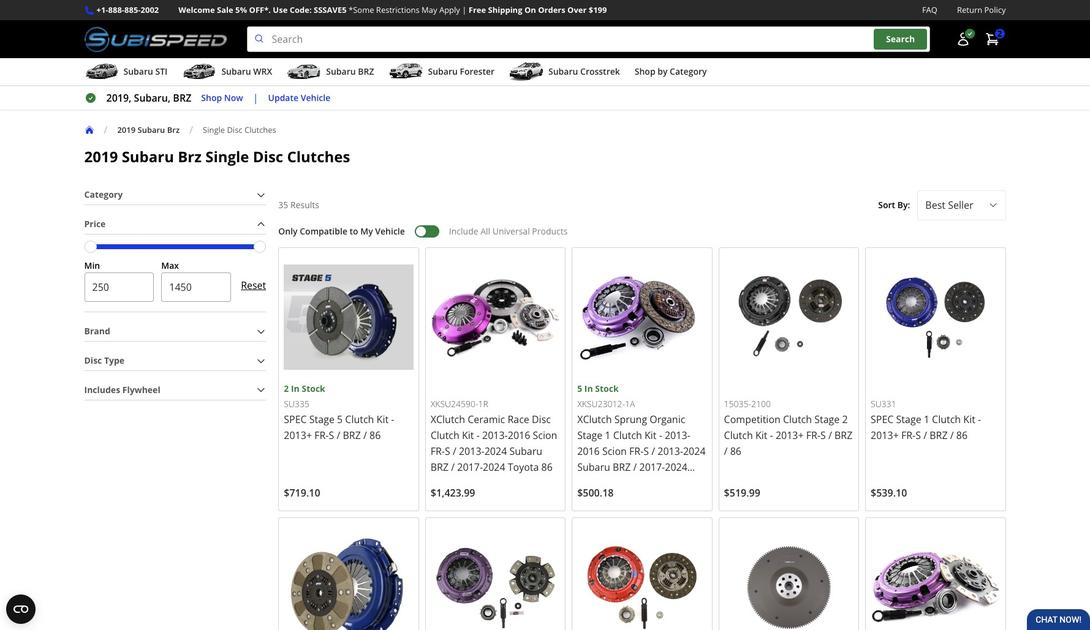 Task type: describe. For each thing, give the bounding box(es) containing it.
select... image
[[988, 201, 998, 210]]

spec stage 1 clutch kit - 2013+ fr-s / brz / 86
[[871, 413, 981, 442]]

price button
[[84, 215, 266, 234]]

kit inside competition clutch stage 2 clutch kit - 2013+ fr-s / brz / 86
[[756, 429, 768, 442]]

86 inside 2 in stock su335 spec stage 5 clutch kit - 2013+ fr-s / brz / 86
[[370, 429, 381, 442]]

1 inside 5 in stock xksu23012-1a xclutch sprung organic stage 1 clutch kit - 2013- 2016 scion fr-s / 2013-2024 subaru brz / 2017-2024 toyota 86
[[605, 429, 611, 442]]

fr- inside 2 in stock su335 spec stage 5 clutch kit - 2013+ fr-s / brz / 86
[[314, 429, 329, 442]]

faq link
[[922, 4, 938, 17]]

86 inside 5 in stock xksu23012-1a xclutch sprung organic stage 1 clutch kit - 2013- 2016 scion fr-s / 2013-2024 subaru brz / 2017-2024 toyota 86
[[611, 477, 622, 490]]

includes flywheel
[[84, 384, 160, 396]]

subaru for subaru brz
[[326, 66, 356, 77]]

faq
[[922, 4, 938, 15]]

by
[[658, 66, 668, 77]]

brz inside dropdown button
[[358, 66, 374, 77]]

disc down single disc clutches link
[[253, 147, 283, 167]]

2100
[[751, 398, 771, 410]]

results
[[290, 199, 319, 211]]

south bend clutch stage 3 daily (400 ft/lbs) - 2013+ fr-s / brz / 86 image
[[577, 523, 707, 631]]

2019, subaru, brz
[[106, 91, 191, 105]]

2 button
[[979, 27, 1006, 52]]

competition clutch stage 2 clutch kit - 2013+ fr-s / brz / 86 image
[[724, 253, 854, 382]]

35 results
[[278, 199, 319, 211]]

shop now link
[[201, 91, 243, 105]]

sort by:
[[878, 199, 910, 211]]

category button
[[84, 186, 266, 205]]

include all universal products
[[449, 225, 568, 237]]

shop by category button
[[635, 61, 707, 85]]

2013+ inside spec stage 1 clutch kit - 2013+ fr-s / brz / 86
[[871, 429, 899, 442]]

category
[[84, 189, 123, 200]]

shop by category
[[635, 66, 707, 77]]

sort
[[878, 199, 895, 211]]

$719.10
[[284, 487, 320, 500]]

15035-2100
[[724, 398, 771, 410]]

a subaru sti thumbnail image image
[[84, 63, 119, 81]]

subaru brz button
[[287, 61, 374, 85]]

brand button
[[84, 323, 266, 341]]

shop for shop now
[[201, 92, 222, 103]]

update vehicle
[[268, 92, 330, 103]]

brz inside xclutch ceramic race disc clutch kit - 2013-2016 scion fr-s / 2013-2024 subaru brz / 2017-2024 toyota 86
[[431, 461, 449, 474]]

in for xclutch sprung organic stage 1 clutch kit - 2013- 2016 scion fr-s / 2013-2024 subaru brz / 2017-2024 toyota 86
[[585, 383, 593, 395]]

spec stage 1 clutch kit - 2013+ fr-s / brz / 86 image
[[871, 253, 1000, 382]]

a subaru brz thumbnail image image
[[287, 63, 321, 81]]

xclutch inside xclutch ceramic race disc clutch kit - 2013-2016 scion fr-s / 2013-2024 subaru brz / 2017-2024 toyota 86
[[431, 413, 465, 426]]

update
[[268, 92, 298, 103]]

competition
[[724, 413, 781, 426]]

search input field
[[247, 26, 930, 52]]

1 vertical spatial single
[[205, 147, 249, 167]]

kit inside 2 in stock su335 spec stage 5 clutch kit - 2013+ fr-s / brz / 86
[[377, 413, 389, 426]]

minimum slider
[[84, 241, 97, 253]]

2 inside competition clutch stage 2 clutch kit - 2013+ fr-s / brz / 86
[[842, 413, 848, 426]]

race
[[508, 413, 529, 426]]

$519.99
[[724, 487, 760, 500]]

1 vertical spatial vehicle
[[375, 225, 405, 237]]

orders
[[538, 4, 565, 15]]

Select... button
[[918, 191, 1006, 220]]

subaru,
[[134, 91, 170, 105]]

subaru for subaru wrx
[[221, 66, 251, 77]]

forester
[[460, 66, 495, 77]]

s inside 5 in stock xksu23012-1a xclutch sprung organic stage 1 clutch kit - 2013- 2016 scion fr-s / 2013-2024 subaru brz / 2017-2024 toyota 86
[[644, 445, 649, 458]]

brz inside 5 in stock xksu23012-1a xclutch sprung organic stage 1 clutch kit - 2013- 2016 scion fr-s / 2013-2024 subaru brz / 2017-2024 toyota 86
[[613, 461, 631, 474]]

kit inside xclutch ceramic race disc clutch kit - 2013-2016 scion fr-s / 2013-2024 subaru brz / 2017-2024 toyota 86
[[462, 429, 474, 442]]

1r
[[478, 398, 488, 410]]

fr- inside spec stage 1 clutch kit - 2013+ fr-s / brz / 86
[[901, 429, 916, 442]]

flywheel
[[122, 384, 160, 396]]

apply
[[439, 4, 460, 15]]

xksu23012-
[[577, 398, 625, 410]]

subaru sti
[[123, 66, 168, 77]]

over
[[567, 4, 587, 15]]

brz for 2019 subaru brz
[[167, 124, 180, 135]]

+1-888-885-2002 link
[[97, 4, 159, 17]]

xksu24590-
[[431, 398, 478, 410]]

subaru brz
[[326, 66, 374, 77]]

ceramic
[[468, 413, 505, 426]]

2013+ inside 2 in stock su335 spec stage 5 clutch kit - 2013+ fr-s / brz / 86
[[284, 429, 312, 442]]

subaru sti button
[[84, 61, 168, 85]]

restrictions
[[376, 4, 420, 15]]

stage inside competition clutch stage 2 clutch kit - 2013+ fr-s / brz / 86
[[815, 413, 840, 426]]

competition clutch stage 2 clutch kit - 2013+ fr-s / brz / 86
[[724, 413, 853, 458]]

0 vertical spatial |
[[462, 4, 467, 15]]

single disc clutches link
[[203, 124, 286, 135]]

$500.18
[[577, 487, 614, 500]]

now
[[224, 92, 243, 103]]

*some
[[349, 4, 374, 15]]

- inside competition clutch stage 2 clutch kit - 2013+ fr-s / brz / 86
[[770, 429, 773, 442]]

Max text field
[[161, 273, 231, 302]]

max
[[161, 260, 179, 271]]

brz for 2019 subaru brz single disc clutches
[[178, 147, 202, 167]]

5%
[[235, 4, 247, 15]]

subaru for 2019 subaru brz
[[138, 124, 165, 135]]

scion inside xclutch ceramic race disc clutch kit - 2013-2016 scion fr-s / 2013-2024 subaru brz / 2017-2024 toyota 86
[[533, 429, 557, 442]]

sale
[[217, 4, 233, 15]]

policy
[[985, 4, 1006, 15]]

2 in stock su335 spec stage 5 clutch kit - 2013+ fr-s / brz / 86
[[284, 383, 394, 442]]

sti
[[155, 66, 168, 77]]

code:
[[290, 4, 312, 15]]

toyota inside 5 in stock xksu23012-1a xclutch sprung organic stage 1 clutch kit - 2013- 2016 scion fr-s / 2013-2024 subaru brz / 2017-2024 toyota 86
[[577, 477, 608, 490]]

+1-888-885-2002
[[97, 4, 159, 15]]

brz inside spec stage 1 clutch kit - 2013+ fr-s / brz / 86
[[930, 429, 948, 442]]

category
[[670, 66, 707, 77]]

shop for shop by category
[[635, 66, 655, 77]]

$539.10
[[871, 487, 907, 500]]

2002
[[141, 4, 159, 15]]

5 inside 2 in stock su335 spec stage 5 clutch kit - 2013+ fr-s / brz / 86
[[337, 413, 343, 426]]

use
[[273, 4, 288, 15]]

su335
[[284, 398, 309, 410]]

clutch inside 5 in stock xksu23012-1a xclutch sprung organic stage 1 clutch kit - 2013- 2016 scion fr-s / 2013-2024 subaru brz / 2017-2024 toyota 86
[[613, 429, 642, 442]]

reset button
[[241, 271, 266, 301]]

disc inside dropdown button
[[84, 355, 102, 367]]

xksu24590-1r
[[431, 398, 488, 410]]

off*.
[[249, 4, 271, 15]]

5 in stock xksu23012-1a xclutch sprung organic stage 1 clutch kit - 2013- 2016 scion fr-s / 2013-2024 subaru brz / 2017-2024 toyota 86
[[577, 383, 706, 490]]

*some restrictions may apply | free shipping on orders over $199
[[349, 4, 607, 15]]

sssave5
[[314, 4, 347, 15]]

welcome
[[178, 4, 215, 15]]

stock for spec
[[302, 383, 325, 395]]

welcome sale 5% off*. use code: sssave5
[[178, 4, 347, 15]]

only
[[278, 225, 298, 237]]

my
[[361, 225, 373, 237]]

s inside competition clutch stage 2 clutch kit - 2013+ fr-s / brz / 86
[[821, 429, 826, 442]]



Task type: vqa. For each thing, say whether or not it's contained in the screenshot.
'Outback'
no



Task type: locate. For each thing, give the bounding box(es) containing it.
vehicle down a subaru brz thumbnail image
[[301, 92, 330, 103]]

subaru inside 5 in stock xksu23012-1a xclutch sprung organic stage 1 clutch kit - 2013- 2016 scion fr-s / 2013-2024 subaru brz / 2017-2024 toyota 86
[[577, 461, 610, 474]]

0 vertical spatial 2016
[[508, 429, 530, 442]]

price
[[84, 218, 106, 230]]

0 vertical spatial single
[[203, 124, 225, 135]]

1 horizontal spatial spec
[[871, 413, 894, 427]]

2 2017- from the left
[[639, 461, 665, 474]]

fr- inside 5 in stock xksu23012-1a xclutch sprung organic stage 1 clutch kit - 2013- 2016 scion fr-s / 2013-2024 subaru brz / 2017-2024 toyota 86
[[629, 445, 644, 458]]

a subaru forester thumbnail image image
[[389, 63, 423, 81]]

1 horizontal spatial 5
[[577, 383, 582, 395]]

2013+ down su331
[[871, 429, 899, 442]]

1 vertical spatial 2019
[[84, 147, 118, 167]]

stock up su335
[[302, 383, 325, 395]]

subaru forester
[[428, 66, 495, 77]]

toyota inside xclutch ceramic race disc clutch kit - 2013-2016 scion fr-s / 2013-2024 subaru brz / 2017-2024 toyota 86
[[508, 461, 539, 474]]

2 vertical spatial 2
[[842, 413, 848, 426]]

15035-
[[724, 398, 751, 410]]

2 inside button
[[997, 28, 1002, 39]]

shop inside dropdown button
[[635, 66, 655, 77]]

2013+ down 'competition'
[[776, 429, 804, 442]]

3 2013+ from the left
[[871, 429, 899, 442]]

products
[[532, 225, 568, 237]]

stage inside 5 in stock xksu23012-1a xclutch sprung organic stage 1 clutch kit - 2013- 2016 scion fr-s / 2013-2024 subaru brz / 2017-2024 toyota 86
[[577, 429, 603, 442]]

xclutch inside 5 in stock xksu23012-1a xclutch sprung organic stage 1 clutch kit - 2013- 2016 scion fr-s / 2013-2024 subaru brz / 2017-2024 toyota 86
[[577, 413, 612, 426]]

0 horizontal spatial stock
[[302, 383, 325, 395]]

1
[[924, 413, 930, 427], [605, 429, 611, 442]]

free
[[469, 4, 486, 15]]

/
[[104, 123, 107, 137], [189, 123, 193, 137], [337, 429, 340, 442], [363, 429, 367, 442], [829, 429, 832, 442], [924, 429, 927, 442], [950, 429, 954, 442], [453, 445, 456, 458], [652, 445, 655, 458], [724, 445, 728, 458], [451, 461, 455, 474], [633, 461, 637, 474]]

- inside xclutch ceramic race disc clutch kit - 2013-2016 scion fr-s / 2013-2024 subaru brz / 2017-2024 toyota 86
[[477, 429, 480, 442]]

reset
[[241, 279, 266, 293]]

1 vertical spatial 2
[[284, 383, 289, 395]]

subaru inside xclutch ceramic race disc clutch kit - 2013-2016 scion fr-s / 2013-2024 subaru brz / 2017-2024 toyota 86
[[510, 445, 542, 458]]

0 horizontal spatial spec
[[284, 413, 307, 426]]

0 vertical spatial 2019
[[117, 124, 135, 135]]

stock inside 5 in stock xksu23012-1a xclutch sprung organic stage 1 clutch kit - 2013- 2016 scion fr-s / 2013-2024 subaru brz / 2017-2024 toyota 86
[[595, 383, 619, 395]]

0 horizontal spatial xclutch
[[431, 413, 465, 426]]

spec down su335
[[284, 413, 307, 426]]

in inside 2 in stock su335 spec stage 5 clutch kit - 2013+ fr-s / brz / 86
[[291, 383, 300, 395]]

vehicle inside button
[[301, 92, 330, 103]]

2
[[997, 28, 1002, 39], [284, 383, 289, 395], [842, 413, 848, 426]]

stage inside spec stage 1 clutch kit - 2013+ fr-s / brz / 86
[[896, 413, 921, 427]]

1 vertical spatial |
[[253, 91, 258, 105]]

subaru crosstrek button
[[509, 61, 620, 85]]

0 vertical spatial 5
[[577, 383, 582, 395]]

86
[[370, 429, 381, 442], [956, 429, 968, 442], [730, 445, 741, 458], [541, 461, 553, 474], [611, 477, 622, 490]]

kit
[[377, 413, 389, 426], [964, 413, 976, 427], [462, 429, 474, 442], [645, 429, 657, 442], [756, 429, 768, 442]]

brz up category dropdown button on the top left of the page
[[178, 147, 202, 167]]

subaru forester button
[[389, 61, 495, 85]]

brand
[[84, 326, 110, 337]]

0 vertical spatial vehicle
[[301, 92, 330, 103]]

subaru down race
[[510, 445, 542, 458]]

2024
[[485, 445, 507, 458], [683, 445, 706, 458], [483, 461, 505, 474], [665, 461, 687, 474]]

subaru right a subaru brz thumbnail image
[[326, 66, 356, 77]]

in up xksu23012-
[[585, 383, 593, 395]]

compatible
[[300, 225, 347, 237]]

0 vertical spatial 2
[[997, 28, 1002, 39]]

by:
[[898, 199, 910, 211]]

maximum slider
[[254, 241, 266, 253]]

1 vertical spatial toyota
[[577, 477, 608, 490]]

0 vertical spatial shop
[[635, 66, 655, 77]]

2 inside 2 in stock su335 spec stage 5 clutch kit - 2013+ fr-s / brz / 86
[[284, 383, 289, 395]]

2 horizontal spatial 2
[[997, 28, 1002, 39]]

888-
[[108, 4, 124, 15]]

clutches up results
[[287, 147, 350, 167]]

in
[[291, 383, 300, 395], [585, 383, 593, 395]]

2019 down home image
[[84, 147, 118, 167]]

2 2013+ from the left
[[776, 429, 804, 442]]

86 inside competition clutch stage 2 clutch kit - 2013+ fr-s / brz / 86
[[730, 445, 741, 458]]

include
[[449, 225, 478, 237]]

xclutch ceramic race disc clutch kit - 2013-2016 scion fr-s / 2013-2024 subaru brz / 2017-2024 toyota 86
[[431, 413, 557, 474]]

0 horizontal spatial scion
[[533, 429, 557, 442]]

1 in from the left
[[291, 383, 300, 395]]

disc inside xclutch ceramic race disc clutch kit - 2013-2016 scion fr-s / 2013-2024 subaru brz / 2017-2024 toyota 86
[[532, 413, 551, 426]]

home image
[[84, 125, 94, 135]]

1 inside spec stage 1 clutch kit - 2013+ fr-s / brz / 86
[[924, 413, 930, 427]]

subaru wrx button
[[182, 61, 272, 85]]

2013-
[[482, 429, 508, 442], [665, 429, 690, 442], [459, 445, 485, 458], [658, 445, 683, 458]]

2 for 2 in stock su335 spec stage 5 clutch kit - 2013+ fr-s / brz / 86
[[284, 383, 289, 395]]

| left free at left
[[462, 4, 467, 15]]

search button
[[874, 29, 927, 50]]

subaru wrx
[[221, 66, 272, 77]]

shop left 'by'
[[635, 66, 655, 77]]

subaru left crosstrek
[[548, 66, 578, 77]]

2017- inside 5 in stock xksu23012-1a xclutch sprung organic stage 1 clutch kit - 2013- 2016 scion fr-s / 2013-2024 subaru brz / 2017-2024 toyota 86
[[639, 461, 665, 474]]

1 vertical spatial clutches
[[287, 147, 350, 167]]

35
[[278, 199, 288, 211]]

all
[[481, 225, 490, 237]]

fr- inside xclutch ceramic race disc clutch kit - 2013-2016 scion fr-s / 2013-2024 subaru brz / 2017-2024 toyota 86
[[431, 445, 445, 458]]

xclutch ceramic race disc clutch kit - 2013-2016 scion fr-s / 2013-2024 subaru brz / 2017-2024 toyota 86 image
[[431, 253, 560, 382]]

2019 subaru brz link down subaru,
[[117, 124, 189, 135]]

in for spec stage 5 clutch kit - 2013+ fr-s / brz / 86
[[291, 383, 300, 395]]

spec inside spec stage 1 clutch kit - 2013+ fr-s / brz / 86
[[871, 413, 894, 427]]

2019,
[[106, 91, 131, 105]]

xclutch sprung organic stage 1 clutch kit - 2013-2016 scion fr-s / 2013-2024 subaru brz / 2017-2024 toyota 86 image
[[577, 253, 707, 382]]

2019 subaru brz
[[117, 124, 180, 135]]

1 horizontal spatial 2017-
[[639, 461, 665, 474]]

1 horizontal spatial in
[[585, 383, 593, 395]]

single down single disc clutches
[[205, 147, 249, 167]]

2019 for 2019 subaru brz single disc clutches
[[84, 147, 118, 167]]

brz inside competition clutch stage 2 clutch kit - 2013+ fr-s / brz / 86
[[835, 429, 853, 442]]

brz
[[358, 66, 374, 77], [173, 91, 191, 105], [343, 429, 361, 442], [835, 429, 853, 442], [930, 429, 948, 442], [431, 461, 449, 474], [613, 461, 631, 474]]

1 horizontal spatial shop
[[635, 66, 655, 77]]

2016
[[508, 429, 530, 442], [577, 445, 600, 458]]

xclutch sprung ceramic stage 2 clutch kit - 2013-2016 scion fr-s / 2013-2024 subaru brz / 2017-2024 toyota 86 image
[[431, 523, 560, 631]]

2016 inside xclutch ceramic race disc clutch kit - 2013-2016 scion fr-s / 2013-2024 subaru brz / 2017-2024 toyota 86
[[508, 429, 530, 442]]

0 vertical spatial brz
[[167, 124, 180, 135]]

may
[[422, 4, 437, 15]]

1 horizontal spatial 2016
[[577, 445, 600, 458]]

return policy link
[[957, 4, 1006, 17]]

stage inside 2 in stock su335 spec stage 5 clutch kit - 2013+ fr-s / brz / 86
[[309, 413, 335, 426]]

stock for 1a
[[595, 383, 619, 395]]

s inside spec stage 1 clutch kit - 2013+ fr-s / brz / 86
[[916, 429, 921, 442]]

2013+ down su335
[[284, 429, 312, 442]]

|
[[462, 4, 467, 15], [253, 91, 258, 105]]

search
[[886, 33, 915, 45]]

2019 down 2019,
[[117, 124, 135, 135]]

disc down now on the top of the page
[[227, 124, 242, 135]]

clutch inside spec stage 1 clutch kit - 2013+ fr-s / brz / 86
[[932, 413, 961, 427]]

xclutch down xksu23012-
[[577, 413, 612, 426]]

subaru up $500.18
[[577, 461, 610, 474]]

to
[[350, 225, 358, 237]]

clutches down update
[[244, 124, 276, 135]]

86 inside xclutch ceramic race disc clutch kit - 2013-2016 scion fr-s / 2013-2024 subaru brz / 2017-2024 toyota 86
[[541, 461, 553, 474]]

subaru for subaru crosstrek
[[548, 66, 578, 77]]

update vehicle button
[[268, 91, 330, 105]]

0 vertical spatial toyota
[[508, 461, 539, 474]]

1 vertical spatial scion
[[602, 445, 627, 458]]

subaru inside subaru crosstrek dropdown button
[[548, 66, 578, 77]]

single
[[203, 124, 225, 135], [205, 147, 249, 167]]

single disc clutches
[[203, 124, 276, 135]]

- inside 5 in stock xksu23012-1a xclutch sprung organic stage 1 clutch kit - 2013- 2016 scion fr-s / 2013-2024 subaru brz / 2017-2024 toyota 86
[[659, 429, 662, 442]]

subaru up now on the top of the page
[[221, 66, 251, 77]]

brz inside 2 in stock su335 spec stage 5 clutch kit - 2013+ fr-s / brz / 86
[[343, 429, 361, 442]]

- inside spec stage 1 clutch kit - 2013+ fr-s / brz / 86
[[978, 413, 981, 427]]

su331
[[871, 398, 896, 410]]

shop now
[[201, 92, 243, 103]]

spec down su331
[[871, 413, 894, 427]]

| right now on the top of the page
[[253, 91, 258, 105]]

spec inside 2 in stock su335 spec stage 5 clutch kit - 2013+ fr-s / brz / 86
[[284, 413, 307, 426]]

xclutch ceramic race disc stage 2 clutch kit - 2013-2016 scion fr-s / 2013-2024 subaru brz / 2017-2024 toyota 86 image
[[871, 523, 1000, 631]]

2019 for 2019 subaru brz
[[117, 124, 135, 135]]

Min text field
[[84, 273, 154, 302]]

1 horizontal spatial stock
[[595, 383, 619, 395]]

5 inside 5 in stock xksu23012-1a xclutch sprung organic stage 1 clutch kit - 2013- 2016 scion fr-s / 2013-2024 subaru brz / 2017-2024 toyota 86
[[577, 383, 582, 395]]

clutch inside 2 in stock su335 spec stage 5 clutch kit - 2013+ fr-s / brz / 86
[[345, 413, 374, 426]]

open widget image
[[6, 595, 36, 624]]

subispeed logo image
[[84, 26, 227, 52]]

86 inside spec stage 1 clutch kit - 2013+ fr-s / brz / 86
[[956, 429, 968, 442]]

organic
[[650, 413, 685, 426]]

0 horizontal spatial shop
[[201, 92, 222, 103]]

subaru for subaru forester
[[428, 66, 458, 77]]

spec stage 5 clutch kit - 2013+ fr-s / brz / 86 image
[[284, 253, 413, 382]]

0 horizontal spatial |
[[253, 91, 258, 105]]

xclutch down the xksu24590-
[[431, 413, 465, 426]]

brz
[[167, 124, 180, 135], [178, 147, 202, 167]]

1 horizontal spatial vehicle
[[375, 225, 405, 237]]

1 horizontal spatial 1
[[924, 413, 930, 427]]

subaru left forester in the left top of the page
[[428, 66, 458, 77]]

0 horizontal spatial 2016
[[508, 429, 530, 442]]

subaru inside 'subaru wrx' dropdown button
[[221, 66, 251, 77]]

wrx
[[253, 66, 272, 77]]

1 2017- from the left
[[457, 461, 483, 474]]

1 vertical spatial shop
[[201, 92, 222, 103]]

subaru down subaru,
[[138, 124, 165, 135]]

stage
[[309, 413, 335, 426], [815, 413, 840, 426], [896, 413, 921, 427], [577, 429, 603, 442]]

disc type
[[84, 355, 124, 367]]

return policy
[[957, 4, 1006, 15]]

in inside 5 in stock xksu23012-1a xclutch sprung organic stage 1 clutch kit - 2013- 2016 scion fr-s / 2013-2024 subaru brz / 2017-2024 toyota 86
[[585, 383, 593, 395]]

2 spec from the left
[[871, 413, 894, 427]]

2017- up $1,423.99
[[457, 461, 483, 474]]

clutches
[[244, 124, 276, 135], [287, 147, 350, 167]]

scion inside 5 in stock xksu23012-1a xclutch sprung organic stage 1 clutch kit - 2013- 2016 scion fr-s / 2013-2024 subaru brz / 2017-2024 toyota 86
[[602, 445, 627, 458]]

button image
[[956, 32, 970, 47]]

s inside xclutch ceramic race disc clutch kit - 2013-2016 scion fr-s / 2013-2024 subaru brz / 2017-2024 toyota 86
[[445, 445, 450, 458]]

subaru inside subaru brz dropdown button
[[326, 66, 356, 77]]

on
[[524, 4, 536, 15]]

kit inside spec stage 1 clutch kit - 2013+ fr-s / brz / 86
[[964, 413, 976, 427]]

type
[[104, 355, 124, 367]]

1 horizontal spatial xclutch
[[577, 413, 612, 426]]

clutch inside xclutch ceramic race disc clutch kit - 2013-2016 scion fr-s / 2013-2024 subaru brz / 2017-2024 toyota 86
[[431, 429, 460, 442]]

subaru inside subaru forester dropdown button
[[428, 66, 458, 77]]

1 xclutch from the left
[[431, 413, 465, 426]]

spec stage 2+ clutch kit - 2013+ fr-s / brz / 86 image
[[284, 523, 413, 631]]

shipping
[[488, 4, 522, 15]]

spec
[[284, 413, 307, 426], [871, 413, 894, 427]]

stock
[[302, 383, 325, 395], [595, 383, 619, 395]]

2 for 2
[[997, 28, 1002, 39]]

0 horizontal spatial 2017-
[[457, 461, 483, 474]]

+1-
[[97, 4, 108, 15]]

2 stock from the left
[[595, 383, 619, 395]]

2019 subaru brz link
[[117, 124, 189, 135], [117, 124, 180, 135]]

subaru crosstrek
[[548, 66, 620, 77]]

1 vertical spatial 1
[[605, 429, 611, 442]]

0 vertical spatial scion
[[533, 429, 557, 442]]

0 horizontal spatial vehicle
[[301, 92, 330, 103]]

1a
[[625, 398, 635, 410]]

1 vertical spatial brz
[[178, 147, 202, 167]]

1 vertical spatial subaru
[[122, 147, 174, 167]]

s inside 2 in stock su335 spec stage 5 clutch kit - 2013+ fr-s / brz / 86
[[329, 429, 334, 442]]

1 horizontal spatial 2
[[842, 413, 848, 426]]

0 horizontal spatial 2
[[284, 383, 289, 395]]

hks la clutch kit - 2013+ fr-s / brz / 86 image
[[724, 523, 854, 631]]

1 spec from the left
[[284, 413, 307, 426]]

stock up xksu23012-
[[595, 383, 619, 395]]

2017- down organic
[[639, 461, 665, 474]]

1 stock from the left
[[302, 383, 325, 395]]

clutch
[[345, 413, 374, 426], [783, 413, 812, 426], [932, 413, 961, 427], [431, 429, 460, 442], [613, 429, 642, 442], [724, 429, 753, 442]]

disc
[[227, 124, 242, 135], [253, 147, 283, 167], [84, 355, 102, 367], [532, 413, 551, 426]]

single up 2019 subaru brz single disc clutches
[[203, 124, 225, 135]]

0 horizontal spatial 2013+
[[284, 429, 312, 442]]

return
[[957, 4, 982, 15]]

subaru down 2019 subaru brz
[[122, 147, 174, 167]]

2 horizontal spatial 2013+
[[871, 429, 899, 442]]

0 vertical spatial clutches
[[244, 124, 276, 135]]

2 in from the left
[[585, 383, 593, 395]]

s
[[329, 429, 334, 442], [821, 429, 826, 442], [916, 429, 921, 442], [445, 445, 450, 458], [644, 445, 649, 458]]

subaru left sti
[[123, 66, 153, 77]]

vehicle right my
[[375, 225, 405, 237]]

subaru for subaru sti
[[123, 66, 153, 77]]

885-
[[124, 4, 141, 15]]

1 horizontal spatial clutches
[[287, 147, 350, 167]]

disc right race
[[532, 413, 551, 426]]

1 horizontal spatial 2013+
[[776, 429, 804, 442]]

in up su335
[[291, 383, 300, 395]]

2016 inside 5 in stock xksu23012-1a xclutch sprung organic stage 1 clutch kit - 2013- 2016 scion fr-s / 2013-2024 subaru brz / 2017-2024 toyota 86
[[577, 445, 600, 458]]

0 horizontal spatial clutches
[[244, 124, 276, 135]]

kit inside 5 in stock xksu23012-1a xclutch sprung organic stage 1 clutch kit - 2013- 2016 scion fr-s / 2013-2024 subaru brz / 2017-2024 toyota 86
[[645, 429, 657, 442]]

a subaru crosstrek thumbnail image image
[[509, 63, 544, 81]]

2019
[[117, 124, 135, 135], [84, 147, 118, 167]]

2017- inside xclutch ceramic race disc clutch kit - 2013-2016 scion fr-s / 2013-2024 subaru brz / 2017-2024 toyota 86
[[457, 461, 483, 474]]

0 vertical spatial subaru
[[138, 124, 165, 135]]

stock inside 2 in stock su335 spec stage 5 clutch kit - 2013+ fr-s / brz / 86
[[302, 383, 325, 395]]

subaru for 2019 subaru brz single disc clutches
[[122, 147, 174, 167]]

sprung
[[614, 413, 647, 426]]

shop left now on the top of the page
[[201, 92, 222, 103]]

a subaru wrx thumbnail image image
[[182, 63, 217, 81]]

1 horizontal spatial toyota
[[577, 477, 608, 490]]

2013+ inside competition clutch stage 2 clutch kit - 2013+ fr-s / brz / 86
[[776, 429, 804, 442]]

disc left type
[[84, 355, 102, 367]]

brz down subaru,
[[167, 124, 180, 135]]

2016 up $500.18
[[577, 445, 600, 458]]

1 vertical spatial 5
[[337, 413, 343, 426]]

2016 down race
[[508, 429, 530, 442]]

1 horizontal spatial scion
[[602, 445, 627, 458]]

subaru inside subaru sti dropdown button
[[123, 66, 153, 77]]

2 xclutch from the left
[[577, 413, 612, 426]]

2019 subaru brz link down 2019, subaru, brz
[[117, 124, 180, 135]]

0 horizontal spatial 5
[[337, 413, 343, 426]]

0 horizontal spatial in
[[291, 383, 300, 395]]

1 vertical spatial 2016
[[577, 445, 600, 458]]

1 horizontal spatial |
[[462, 4, 467, 15]]

0 vertical spatial 1
[[924, 413, 930, 427]]

0 horizontal spatial toyota
[[508, 461, 539, 474]]

min
[[84, 260, 100, 271]]

fr- inside competition clutch stage 2 clutch kit - 2013+ fr-s / brz / 86
[[806, 429, 821, 442]]

- inside 2 in stock su335 spec stage 5 clutch kit - 2013+ fr-s / brz / 86
[[391, 413, 394, 426]]

0 horizontal spatial 1
[[605, 429, 611, 442]]

1 2013+ from the left
[[284, 429, 312, 442]]



